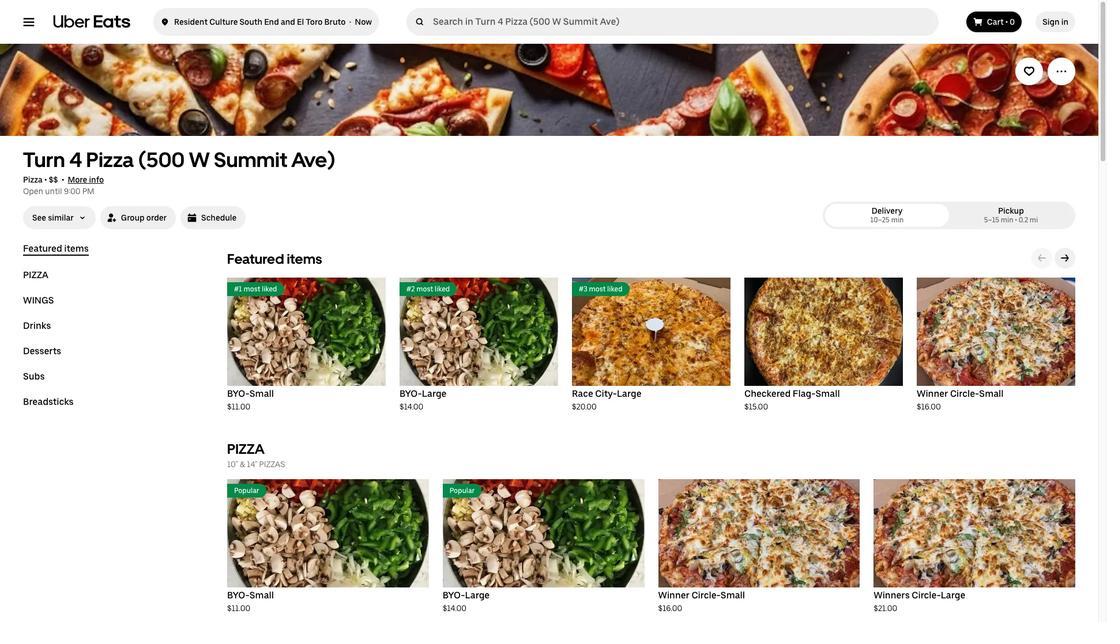 Task type: vqa. For each thing, say whether or not it's contained in the screenshot.
the desserts
yes



Task type: describe. For each thing, give the bounding box(es) containing it.
in
[[1062, 17, 1069, 27]]

drinks button
[[23, 321, 51, 332]]

1 horizontal spatial winner circle-small $16.00
[[917, 389, 1004, 412]]

pizza for pizza
[[23, 270, 48, 281]]

byo-large $14.00 for race city-large
[[400, 389, 447, 412]]

0 horizontal spatial $16.00
[[658, 604, 682, 614]]

navigation containing featured items
[[23, 243, 200, 422]]

• inside pickup 5–15 min • 0.2 mi
[[1015, 216, 1017, 224]]

ave)
[[291, 148, 336, 172]]

subs button
[[23, 371, 45, 383]]

min for delivery
[[891, 216, 904, 224]]

Search in Turn 4 Pizza (500 W Summit Ave) text field
[[433, 16, 934, 28]]

subs
[[23, 371, 45, 382]]

4
[[69, 148, 82, 172]]

$$
[[49, 175, 58, 185]]

group order link
[[100, 206, 176, 230]]

resident
[[174, 17, 208, 27]]

1 horizontal spatial featured
[[227, 251, 284, 268]]

checkered flag-small $15.00
[[745, 389, 840, 412]]

south
[[240, 17, 262, 27]]

more
[[68, 175, 87, 185]]

featured items button
[[23, 243, 89, 256]]

byo-small $11.00 for race city-large
[[227, 389, 274, 412]]

[object object] radio containing delivery
[[828, 204, 947, 227]]

similar
[[48, 213, 74, 223]]

pickup
[[998, 206, 1024, 216]]

race city-large $20.00
[[572, 389, 642, 412]]

winners
[[874, 591, 910, 602]]

flag-
[[793, 389, 816, 400]]

cart
[[987, 17, 1004, 27]]

liked for small
[[262, 285, 277, 294]]

pizzas
[[259, 460, 285, 469]]

open
[[23, 187, 43, 196]]

0 horizontal spatial circle-
[[692, 591, 721, 602]]

pickup 5–15 min • 0.2 mi
[[984, 206, 1038, 224]]

chevron down small image
[[78, 214, 86, 222]]

three dots horizontal button
[[1048, 58, 1076, 85]]

bruto
[[324, 17, 346, 27]]

see
[[32, 213, 46, 223]]

#1 most liked
[[234, 285, 277, 294]]

wings button
[[23, 295, 54, 307]]

1 horizontal spatial pizza
[[86, 148, 134, 172]]

w
[[189, 148, 210, 172]]

pizza button
[[23, 270, 48, 281]]

1 vertical spatial winner
[[658, 591, 690, 602]]

items inside button
[[64, 243, 89, 254]]

resident culture south end and el toro bruto • now
[[174, 17, 372, 27]]

min for pickup
[[1001, 216, 1014, 224]]

0
[[1010, 17, 1015, 27]]

5–15
[[984, 216, 1000, 224]]

race
[[572, 389, 593, 400]]

info
[[89, 175, 104, 185]]

turn
[[23, 148, 65, 172]]

desserts button
[[23, 346, 61, 358]]

winners circle-large $21.00
[[874, 591, 966, 614]]

liked for city-
[[607, 285, 623, 294]]

pizza 10" & 14" pizzas
[[227, 441, 285, 469]]

previous image
[[1038, 254, 1047, 263]]

culture
[[209, 17, 238, 27]]

breadsticks button
[[23, 397, 74, 408]]

delivery 10–25 min
[[871, 206, 904, 224]]

#2
[[407, 285, 415, 294]]

• right $$ in the left top of the page
[[62, 175, 64, 185]]

$14.00 for winner circle-small
[[443, 604, 467, 614]]

desserts
[[23, 346, 61, 357]]

[object object] radio containing pickup
[[952, 204, 1071, 227]]

$14.00 for race city-large
[[400, 403, 424, 412]]

sign in
[[1043, 17, 1069, 27]]

0.2
[[1019, 216, 1028, 224]]

small inside 'checkered flag-small $15.00'
[[816, 389, 840, 400]]

0 vertical spatial winner
[[917, 389, 948, 400]]

el
[[297, 17, 304, 27]]



Task type: locate. For each thing, give the bounding box(es) containing it.
byo-small $11.00
[[227, 389, 274, 412], [227, 591, 274, 614]]

liked
[[262, 285, 277, 294], [435, 285, 450, 294], [607, 285, 623, 294]]

byo-large $14.00 for winner circle-small
[[443, 591, 490, 614]]

checkered
[[745, 389, 791, 400]]

featured items down see similar
[[23, 243, 89, 254]]

min down pickup
[[1001, 216, 1014, 224]]

0 horizontal spatial pizza
[[23, 270, 48, 281]]

• left 0
[[1006, 17, 1008, 27]]

min inside delivery 10–25 min
[[891, 216, 904, 224]]

1 byo-small $11.00 from the top
[[227, 389, 274, 412]]

0 vertical spatial $11.00
[[227, 403, 250, 412]]

0 horizontal spatial winner circle-small $16.00
[[658, 591, 745, 614]]

1 liked from the left
[[262, 285, 277, 294]]

0 vertical spatial byo-large $14.00
[[400, 389, 447, 412]]

most right #1
[[244, 285, 260, 294]]

large inside "winners circle-large $21.00"
[[941, 591, 966, 602]]

1 [object object] radio from the left
[[828, 204, 947, 227]]

group
[[121, 213, 145, 223]]

uber eats home image
[[53, 15, 130, 29]]

min inside pickup 5–15 min • 0.2 mi
[[1001, 216, 1014, 224]]

featured items inside navigation
[[23, 243, 89, 254]]

0 vertical spatial $16.00
[[917, 403, 941, 412]]

pizza inside pizza 10" & 14" pizzas
[[227, 441, 265, 458]]

1 vertical spatial byo-small $11.00
[[227, 591, 274, 614]]

byo-large $14.00
[[400, 389, 447, 412], [443, 591, 490, 614]]

$11.00
[[227, 403, 250, 412], [227, 604, 250, 614]]

group order
[[121, 213, 167, 223]]

2 liked from the left
[[435, 285, 450, 294]]

#1
[[234, 285, 242, 294]]

pizza up &
[[227, 441, 265, 458]]

1 horizontal spatial $16.00
[[917, 403, 941, 412]]

$11.00 for winner
[[227, 604, 250, 614]]

byo-
[[227, 389, 250, 400], [400, 389, 422, 400], [227, 591, 250, 602], [443, 591, 465, 602]]

1 horizontal spatial liked
[[435, 285, 450, 294]]

2 horizontal spatial liked
[[607, 285, 623, 294]]

1 horizontal spatial featured items
[[227, 251, 322, 268]]

popular
[[234, 487, 259, 495], [450, 487, 475, 495]]

deliver to image
[[160, 15, 170, 29]]

• left $$ in the left top of the page
[[44, 175, 47, 185]]

end
[[264, 17, 279, 27]]

featured items up '#1 most liked'
[[227, 251, 322, 268]]

#2 most liked
[[407, 285, 450, 294]]

1 vertical spatial pizza
[[227, 441, 265, 458]]

0 horizontal spatial items
[[64, 243, 89, 254]]

heart outline link
[[1016, 58, 1043, 85]]

pizza for pizza 10" & 14" pizzas
[[227, 441, 265, 458]]

cart • 0
[[987, 17, 1015, 27]]

0 horizontal spatial $14.00
[[400, 403, 424, 412]]

0 vertical spatial pizza
[[86, 148, 134, 172]]

2 min from the left
[[1001, 216, 1014, 224]]

0 vertical spatial byo-small $11.00
[[227, 389, 274, 412]]

0 horizontal spatial most
[[244, 285, 260, 294]]

0 horizontal spatial pizza
[[23, 175, 43, 185]]

min down delivery
[[891, 216, 904, 224]]

1 horizontal spatial [object object] radio
[[952, 204, 1071, 227]]

1 vertical spatial byo-large $14.00
[[443, 591, 490, 614]]

$15.00
[[745, 403, 768, 412]]

• left "0.2"
[[1015, 216, 1017, 224]]

more info link
[[68, 175, 104, 185]]

1 vertical spatial pizza
[[23, 175, 43, 185]]

&
[[240, 460, 245, 469]]

winner
[[917, 389, 948, 400], [658, 591, 690, 602]]

2 most from the left
[[416, 285, 433, 294]]

$11.00 for race
[[227, 403, 250, 412]]

(500
[[138, 148, 185, 172]]

summit
[[214, 148, 287, 172]]

and
[[281, 17, 295, 27]]

items
[[64, 243, 89, 254], [287, 251, 322, 268]]

delivery
[[872, 206, 903, 216]]

featured up '#1 most liked'
[[227, 251, 284, 268]]

• left now at the top left
[[349, 17, 351, 27]]

pizza
[[86, 148, 134, 172], [23, 175, 43, 185]]

mi
[[1030, 216, 1038, 224]]

pizza up info
[[86, 148, 134, 172]]

1 horizontal spatial winner
[[917, 389, 948, 400]]

$21.00
[[874, 604, 897, 614]]

2 byo-small $11.00 from the top
[[227, 591, 274, 614]]

now
[[355, 17, 372, 27]]

2 $11.00 from the top
[[227, 604, 250, 614]]

add to favorites image
[[1024, 66, 1035, 77]]

view more options image
[[1056, 66, 1068, 77]]

featured
[[23, 243, 62, 254], [227, 251, 284, 268]]

see similar
[[32, 213, 74, 223]]

circle- inside "winners circle-large $21.00"
[[912, 591, 941, 602]]

$16.00
[[917, 403, 941, 412], [658, 604, 682, 614]]

liked right the #2
[[435, 285, 450, 294]]

2 horizontal spatial most
[[589, 285, 606, 294]]

2 popular from the left
[[450, 487, 475, 495]]

1 vertical spatial $16.00
[[658, 604, 682, 614]]

pm
[[82, 187, 94, 196]]

pizza
[[23, 270, 48, 281], [227, 441, 265, 458]]

2 horizontal spatial circle-
[[950, 389, 979, 400]]

0 vertical spatial $14.00
[[400, 403, 424, 412]]

1 vertical spatial winner circle-small $16.00
[[658, 591, 745, 614]]

$20.00
[[572, 403, 597, 412]]

most for small
[[244, 285, 260, 294]]

0 vertical spatial winner circle-small $16.00
[[917, 389, 1004, 412]]

1 horizontal spatial $14.00
[[443, 604, 467, 614]]

1 vertical spatial $14.00
[[443, 604, 467, 614]]

popular for large
[[450, 487, 475, 495]]

featured items
[[23, 243, 89, 254], [227, 251, 322, 268]]

breadsticks
[[23, 397, 74, 408]]

most right the #2
[[416, 285, 433, 294]]

0 horizontal spatial popular
[[234, 487, 259, 495]]

$14.00
[[400, 403, 424, 412], [443, 604, 467, 614]]

liked right #1
[[262, 285, 277, 294]]

pizza up the open
[[23, 175, 43, 185]]

0 horizontal spatial liked
[[262, 285, 277, 294]]

1 horizontal spatial pizza
[[227, 441, 265, 458]]

featured inside button
[[23, 243, 62, 254]]

0 horizontal spatial [object object] radio
[[828, 204, 947, 227]]

toro
[[306, 17, 323, 27]]

most for large
[[416, 285, 433, 294]]

turn 4 pizza (500 w summit ave)
[[23, 148, 336, 172]]

0 vertical spatial pizza
[[23, 270, 48, 281]]

popular for small
[[234, 487, 259, 495]]

winner circle-small $16.00
[[917, 389, 1004, 412], [658, 591, 745, 614]]

1 popular from the left
[[234, 487, 259, 495]]

large inside "race city-large $20.00"
[[617, 389, 642, 400]]

10–25
[[871, 216, 890, 224]]

2 [object object] radio from the left
[[952, 204, 1071, 227]]

liked for large
[[435, 285, 450, 294]]

1 horizontal spatial min
[[1001, 216, 1014, 224]]

order
[[146, 213, 167, 223]]

0 horizontal spatial winner
[[658, 591, 690, 602]]

main navigation menu image
[[23, 16, 35, 28]]

sign in link
[[1036, 12, 1076, 32]]

1 min from the left
[[891, 216, 904, 224]]

0 horizontal spatial featured items
[[23, 243, 89, 254]]

most for city-
[[589, 285, 606, 294]]

pizza inside pizza • $$ • more info open until 9:00 pm
[[23, 175, 43, 185]]

pizza up wings
[[23, 270, 48, 281]]

10"
[[227, 460, 238, 469]]

byo-small $11.00 for winner circle-small
[[227, 591, 274, 614]]

1 horizontal spatial popular
[[450, 487, 475, 495]]

14"
[[247, 460, 257, 469]]

until
[[45, 187, 62, 196]]

#3
[[579, 285, 588, 294]]

circle-
[[950, 389, 979, 400], [692, 591, 721, 602], [912, 591, 941, 602]]

#3 most liked
[[579, 285, 623, 294]]

large
[[422, 389, 447, 400], [617, 389, 642, 400], [465, 591, 490, 602], [941, 591, 966, 602]]

•
[[349, 17, 351, 27], [1006, 17, 1008, 27], [44, 175, 47, 185], [62, 175, 64, 185], [1015, 216, 1017, 224]]

1 $11.00 from the top
[[227, 403, 250, 412]]

[object Object] radio
[[828, 204, 947, 227], [952, 204, 1071, 227]]

1 horizontal spatial circle-
[[912, 591, 941, 602]]

drinks
[[23, 321, 51, 332]]

9:00
[[64, 187, 80, 196]]

pizza • $$ • more info open until 9:00 pm
[[23, 175, 104, 196]]

most
[[244, 285, 260, 294], [416, 285, 433, 294], [589, 285, 606, 294]]

schedule
[[201, 213, 237, 223]]

liked right #3
[[607, 285, 623, 294]]

0 horizontal spatial min
[[891, 216, 904, 224]]

navigation
[[23, 243, 200, 422]]

1 horizontal spatial items
[[287, 251, 322, 268]]

small
[[250, 389, 274, 400], [816, 389, 840, 400], [979, 389, 1004, 400], [250, 591, 274, 602], [721, 591, 745, 602]]

most right #3
[[589, 285, 606, 294]]

city-
[[595, 389, 617, 400]]

wings
[[23, 295, 54, 306]]

1 most from the left
[[244, 285, 260, 294]]

3 liked from the left
[[607, 285, 623, 294]]

1 horizontal spatial most
[[416, 285, 433, 294]]

0 horizontal spatial featured
[[23, 243, 62, 254]]

3 most from the left
[[589, 285, 606, 294]]

1 vertical spatial $11.00
[[227, 604, 250, 614]]

sign
[[1043, 17, 1060, 27]]

next image
[[1061, 254, 1070, 263]]

featured up pizza button on the left of page
[[23, 243, 62, 254]]



